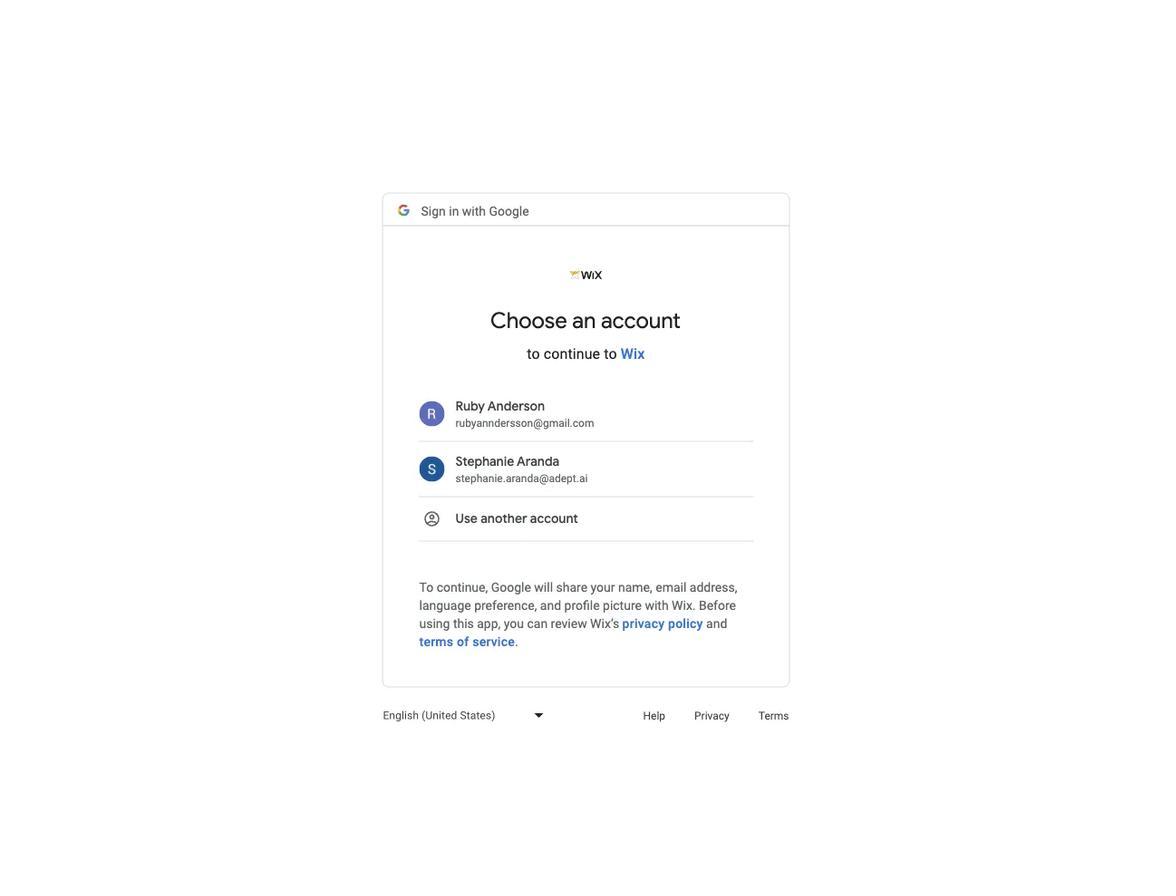 Task type: vqa. For each thing, say whether or not it's contained in the screenshot.
The Google within to continue, google will share your name, email address, language preference, and profile picture with evernote. before using this app, you can review evernote's privacy policy and terms of service .
no



Task type: describe. For each thing, give the bounding box(es) containing it.
address,
[[690, 580, 737, 595]]

0 horizontal spatial with
[[462, 204, 486, 218]]

with inside to continue, google will share your name, email address, language preference, and profile picture with wix. before using this app, you can review wix's
[[645, 598, 669, 613]]

review
[[551, 616, 587, 631]]

stephanie aranda stephanie.aranda@adept.ai
[[456, 454, 588, 485]]

preference,
[[474, 598, 537, 613]]

stephanie.aranda@adept.ai
[[456, 472, 588, 485]]

account for use another account
[[530, 511, 578, 527]]

rubyanndersson@gmail.com
[[456, 417, 594, 429]]

0 vertical spatial google
[[489, 204, 529, 218]]

sign in with google
[[421, 204, 529, 218]]

this
[[453, 616, 474, 631]]

terms link
[[744, 694, 804, 737]]

policy
[[668, 616, 703, 631]]

will
[[534, 580, 553, 595]]

you
[[504, 616, 524, 631]]

1 to from the left
[[527, 345, 540, 363]]

ruby anderson rubyanndersson@gmail.com
[[456, 398, 594, 429]]

wix button
[[618, 345, 648, 363]]

another
[[481, 511, 527, 527]]

email
[[656, 580, 687, 595]]

name,
[[618, 580, 652, 595]]

terms of service link
[[417, 633, 518, 651]]

choose an account
[[491, 307, 681, 335]]

wix.
[[672, 598, 696, 613]]

2 to from the left
[[604, 345, 617, 363]]

use another account link
[[383, 497, 789, 541]]

use another account
[[456, 511, 578, 527]]

help
[[643, 709, 665, 722]]

picture
[[603, 598, 642, 613]]

to continue to wix
[[527, 345, 645, 363]]

and inside 'privacy policy and terms of service .'
[[706, 616, 727, 631]]

wix's
[[590, 616, 619, 631]]

to continue, google will share your name, email address, language preference, and profile picture with wix. before using this app, you can review wix's
[[419, 580, 737, 631]]

profile
[[564, 598, 600, 613]]



Task type: locate. For each thing, give the bounding box(es) containing it.
to down choose
[[527, 345, 540, 363]]

and inside to continue, google will share your name, email address, language preference, and profile picture with wix. before using this app, you can review wix's
[[540, 598, 561, 613]]

with right in
[[462, 204, 486, 218]]

progress bar
[[160, 194, 789, 201]]

google up preference,
[[491, 580, 531, 595]]

account
[[601, 307, 681, 335], [530, 511, 578, 527]]

1 horizontal spatial to
[[604, 345, 617, 363]]

use
[[456, 511, 478, 527]]

an
[[572, 307, 596, 335]]

1 vertical spatial google
[[491, 580, 531, 595]]

to left wix button
[[604, 345, 617, 363]]

1 vertical spatial with
[[645, 598, 669, 613]]

your
[[591, 580, 615, 595]]

anderson
[[488, 398, 545, 415]]

service
[[472, 635, 515, 650]]

0 horizontal spatial to
[[527, 345, 540, 363]]

continue,
[[437, 580, 488, 595]]

privacy policy link
[[620, 615, 706, 633]]

wix
[[621, 345, 645, 363]]

None field
[[369, 694, 550, 737]]

in
[[449, 204, 459, 218]]

0 horizontal spatial account
[[530, 511, 578, 527]]

app,
[[477, 616, 501, 631]]

aranda
[[517, 454, 559, 470]]

and down before on the bottom
[[706, 616, 727, 631]]

privacy
[[694, 709, 730, 722]]

account right another
[[530, 511, 578, 527]]

share
[[556, 580, 588, 595]]

and
[[540, 598, 561, 613], [706, 616, 727, 631]]

0 horizontal spatial and
[[540, 598, 561, 613]]

google
[[489, 204, 529, 218], [491, 580, 531, 595]]

before
[[699, 598, 736, 613]]

account for choose an account
[[601, 307, 681, 335]]

terms
[[759, 709, 789, 722]]

1 horizontal spatial account
[[601, 307, 681, 335]]

terms
[[419, 635, 453, 650]]

to
[[419, 580, 433, 595]]

0 vertical spatial with
[[462, 204, 486, 218]]

1 horizontal spatial with
[[645, 598, 669, 613]]

with up the privacy policy link
[[645, 598, 669, 613]]

choose
[[491, 307, 567, 335]]

help link
[[629, 694, 680, 737]]

using
[[419, 616, 450, 631]]

sign
[[421, 204, 446, 218]]

privacy policy and terms of service .
[[419, 616, 727, 650]]

continue
[[544, 345, 600, 363]]

account up wix button
[[601, 307, 681, 335]]

1 vertical spatial account
[[530, 511, 578, 527]]

stephanie
[[456, 454, 514, 470]]

language
[[419, 598, 471, 613]]

with
[[462, 204, 486, 218], [645, 598, 669, 613]]

of
[[457, 635, 469, 650]]

1 horizontal spatial and
[[706, 616, 727, 631]]

0 vertical spatial account
[[601, 307, 681, 335]]

privacy
[[622, 616, 665, 631]]

google right in
[[489, 204, 529, 218]]

privacy link
[[680, 694, 744, 737]]

0 vertical spatial and
[[540, 598, 561, 613]]

to
[[527, 345, 540, 363], [604, 345, 617, 363]]

.
[[515, 635, 518, 650]]

ruby
[[456, 398, 485, 415]]

1 vertical spatial and
[[706, 616, 727, 631]]

can
[[527, 616, 548, 631]]

google inside to continue, google will share your name, email address, language preference, and profile picture with wix. before using this app, you can review wix's
[[491, 580, 531, 595]]

and down will
[[540, 598, 561, 613]]



